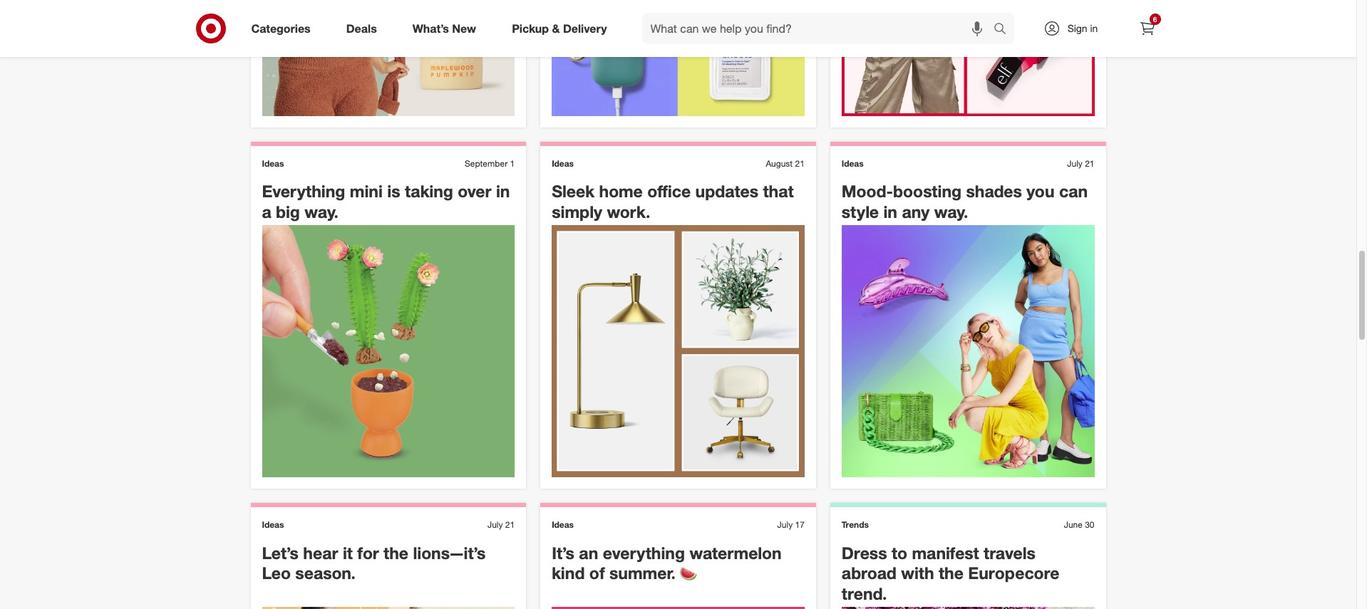 Task type: vqa. For each thing, say whether or not it's contained in the screenshot.
the 🍉
yes



Task type: describe. For each thing, give the bounding box(es) containing it.
office
[[647, 181, 691, 201]]

it
[[343, 543, 353, 563]]

taking
[[405, 181, 453, 201]]

&
[[552, 21, 560, 35]]

august
[[766, 158, 793, 169]]

🍉
[[680, 563, 697, 583]]

sleek
[[552, 181, 594, 201]]

an
[[579, 543, 598, 563]]

6 link
[[1131, 13, 1163, 44]]

in inside mood-boosting shades you can style in any way.
[[883, 202, 897, 222]]

dress
[[842, 543, 887, 563]]

a
[[262, 202, 271, 222]]

simply
[[552, 202, 602, 222]]

30
[[1085, 520, 1094, 531]]

1
[[510, 158, 515, 169]]

way. for any
[[934, 202, 968, 222]]

to
[[892, 543, 907, 563]]

it's an everything watermelon kind of summer. 🍉
[[552, 543, 782, 583]]

boosting
[[893, 181, 961, 201]]

sleek home office updates that simply work.
[[552, 181, 794, 222]]

let's
[[262, 543, 299, 563]]

ideas for sleek home office updates that simply work.
[[552, 158, 574, 169]]

categories
[[251, 21, 311, 35]]

september 1
[[465, 158, 515, 169]]

season.
[[295, 563, 356, 583]]

way. for big
[[305, 202, 338, 222]]

dress to manifest travels abroad with the europecore trend. image
[[842, 607, 1094, 609]]

leo
[[262, 563, 291, 583]]

june 30
[[1064, 520, 1094, 531]]

what's new link
[[400, 13, 494, 44]]

it's an everything watermelon kind of summer. 🍉 image
[[552, 607, 805, 609]]

work.
[[607, 202, 650, 222]]

september
[[465, 158, 508, 169]]

search
[[987, 23, 1021, 37]]

for
[[357, 543, 379, 563]]

big
[[276, 202, 300, 222]]

ideas for mood-boosting shades you can style in any way.
[[842, 158, 864, 169]]

everything mini is taking over in a big way. image
[[262, 225, 515, 478]]

let's hear it for the lions—﻿﻿it's leo season. image
[[262, 607, 515, 609]]

september must-haves to kick off a new season. image
[[262, 0, 515, 116]]

lions—﻿﻿it's
[[413, 543, 486, 563]]

new
[[452, 21, 476, 35]]

updates
[[695, 181, 758, 201]]

trend.
[[842, 584, 887, 604]]

the inside let's hear it for the lions—﻿﻿it's leo season.
[[383, 543, 408, 563]]

july 17
[[777, 520, 805, 531]]

What can we help you find? suggestions appear below search field
[[642, 13, 997, 44]]

search button
[[987, 13, 1021, 47]]

shades
[[966, 181, 1022, 201]]

that
[[763, 181, 794, 201]]

21 for let's hear it for the lions—﻿﻿it's leo season.
[[505, 520, 515, 531]]

july for it's an everything watermelon kind of summer. 🍉
[[777, 520, 793, 531]]



Task type: locate. For each thing, give the bounding box(es) containing it.
21 for sleek home office updates that simply work.
[[795, 158, 805, 169]]

21 for mood-boosting shades you can style in any way.
[[1085, 158, 1094, 169]]

style
[[842, 202, 879, 222]]

1 vertical spatial july 21
[[487, 520, 515, 531]]

trends
[[842, 520, 869, 531]]

0 horizontal spatial 21
[[505, 520, 515, 531]]

6
[[1153, 15, 1157, 24]]

in
[[1090, 22, 1098, 34], [496, 181, 510, 201], [883, 202, 897, 222]]

mini
[[350, 181, 383, 201]]

the inside dress to manifest travels abroad with the europecore trend.
[[939, 563, 964, 583]]

categories link
[[239, 13, 328, 44]]

ideas for it's an everything watermelon kind of summer. 🍉
[[552, 520, 574, 531]]

deals
[[346, 21, 377, 35]]

deals link
[[334, 13, 395, 44]]

any
[[902, 202, 930, 222]]

the down manifest
[[939, 563, 964, 583]]

get inspiration for your bag ﻿﻿with what's in these bags. image
[[552, 0, 805, 116]]

sign in
[[1067, 22, 1098, 34]]

watermelon
[[689, 543, 782, 563]]

ideas
[[262, 158, 284, 169], [552, 158, 574, 169], [842, 158, 864, 169], [262, 520, 284, 531], [552, 520, 574, 531]]

ideas up mood- on the right of the page
[[842, 158, 864, 169]]

can
[[1059, 181, 1088, 201]]

august 21
[[766, 158, 805, 169]]

mood-boosting shades you can style in any way.
[[842, 181, 1088, 222]]

what's
[[412, 21, 449, 35]]

in inside everything mini is taking over in a big way.
[[496, 181, 510, 201]]

hear
[[303, 543, 338, 563]]

2 horizontal spatial in
[[1090, 22, 1098, 34]]

july for mood-boosting shades you can style in any way.
[[1067, 158, 1083, 169]]

0 vertical spatial july 21
[[1067, 158, 1094, 169]]

july
[[1067, 158, 1083, 169], [487, 520, 503, 531], [777, 520, 793, 531]]

1 way. from the left
[[305, 202, 338, 222]]

july 21
[[1067, 158, 1094, 169], [487, 520, 515, 531]]

in right over on the left
[[496, 181, 510, 201]]

everything
[[603, 543, 685, 563]]

1 horizontal spatial july
[[777, 520, 793, 531]]

in left any
[[883, 202, 897, 222]]

ideas up sleek
[[552, 158, 574, 169]]

everything
[[262, 181, 345, 201]]

june
[[1064, 520, 1083, 531]]

the
[[383, 543, 408, 563], [939, 563, 964, 583]]

1 horizontal spatial the
[[939, 563, 964, 583]]

1 vertical spatial the
[[939, 563, 964, 583]]

0 horizontal spatial july
[[487, 520, 503, 531]]

way. down boosting
[[934, 202, 968, 222]]

ideas for let's hear it for the lions—﻿﻿it's leo season.
[[262, 520, 284, 531]]

pickup & delivery
[[512, 21, 607, 35]]

let's hear it for the lions—﻿﻿it's leo season.
[[262, 543, 486, 583]]

ideas up the let's
[[262, 520, 284, 531]]

pickup
[[512, 21, 549, 35]]

europecore
[[968, 563, 1059, 583]]

ideas up it's
[[552, 520, 574, 531]]

0 vertical spatial the
[[383, 543, 408, 563]]

delivery
[[563, 21, 607, 35]]

manifest
[[912, 543, 979, 563]]

0 horizontal spatial way.
[[305, 202, 338, 222]]

ideas for everything mini is taking over in a big way.
[[262, 158, 284, 169]]

dress to manifest travels abroad with the europecore trend.
[[842, 543, 1059, 604]]

way.
[[305, 202, 338, 222], [934, 202, 968, 222]]

with
[[901, 563, 934, 583]]

sleek home office updates that simply work. image
[[552, 225, 805, 478]]

21
[[795, 158, 805, 169], [1085, 158, 1094, 169], [505, 520, 515, 531]]

of
[[589, 563, 605, 583]]

sign
[[1067, 22, 1087, 34]]

the right for
[[383, 543, 408, 563]]

over
[[458, 181, 491, 201]]

way. down everything
[[305, 202, 338, 222]]

july for let's hear it for the lions—﻿﻿it's leo season.
[[487, 520, 503, 531]]

it's
[[552, 543, 574, 563]]

sign in link
[[1031, 13, 1120, 44]]

1 horizontal spatial 21
[[795, 158, 805, 169]]

0 horizontal spatial july 21
[[487, 520, 515, 531]]

way. inside everything mini is taking over in a big way.
[[305, 202, 338, 222]]

1 horizontal spatial in
[[883, 202, 897, 222]]

2 horizontal spatial 21
[[1085, 158, 1094, 169]]

1 horizontal spatial july 21
[[1067, 158, 1094, 169]]

2 horizontal spatial july
[[1067, 158, 1083, 169]]

july 21 for let's hear it for the lions—﻿﻿it's leo season.
[[487, 520, 515, 531]]

everything mini is taking over in a big way.
[[262, 181, 510, 222]]

home
[[599, 181, 643, 201]]

pickup & delivery link
[[500, 13, 625, 44]]

0 horizontal spatial in
[[496, 181, 510, 201]]

mood-
[[842, 181, 893, 201]]

travels
[[984, 543, 1036, 563]]

in right 'sign'
[[1090, 22, 1098, 34]]

way. inside mood-boosting shades you can style in any way.
[[934, 202, 968, 222]]

0 horizontal spatial the
[[383, 543, 408, 563]]

mood-boosting shades you can style in any way. image
[[842, 225, 1094, 478]]

july 21 for mood-boosting shades you can style in any way.
[[1067, 158, 1094, 169]]

ideas up everything
[[262, 158, 284, 169]]

you
[[1026, 181, 1055, 201]]

kind
[[552, 563, 585, 583]]

abroad
[[842, 563, 896, 583]]

17
[[795, 520, 805, 531]]

summer.
[[609, 563, 676, 583]]

2 way. from the left
[[934, 202, 968, 222]]

is
[[387, 181, 400, 201]]

what's new
[[412, 21, 476, 35]]

cherry red is on the rise for fall. image
[[842, 0, 1094, 116]]

1 horizontal spatial way.
[[934, 202, 968, 222]]



